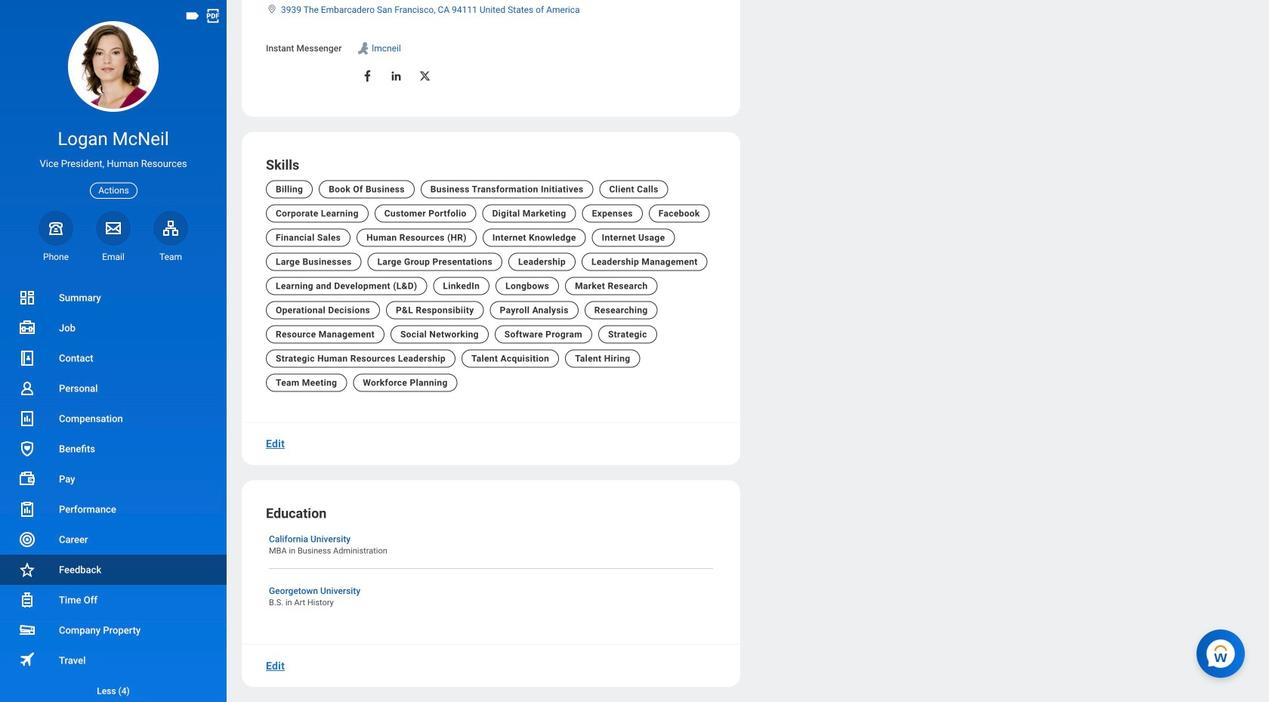 Task type: vqa. For each thing, say whether or not it's contained in the screenshot.
2nd The Chevron Down icon from the top of the the My Tasks element on the left
no



Task type: locate. For each thing, give the bounding box(es) containing it.
view team image
[[162, 219, 180, 237]]

mail image
[[104, 219, 122, 237]]

phone image
[[45, 219, 67, 237]]

social media x image
[[418, 69, 432, 83]]

phone logan mcneil element
[[39, 251, 73, 263]]

company property image
[[18, 621, 36, 639]]

career image
[[18, 531, 36, 549]]

time off image
[[18, 591, 36, 609]]

tag image
[[184, 8, 201, 24]]

personal image
[[18, 379, 36, 398]]

location image
[[266, 4, 278, 14]]

team logan mcneil element
[[153, 251, 188, 263]]

pay image
[[18, 470, 36, 488]]

job image
[[18, 319, 36, 337]]

list
[[0, 283, 227, 702]]



Task type: describe. For each thing, give the bounding box(es) containing it.
summary image
[[18, 289, 36, 307]]

email logan mcneil element
[[96, 251, 131, 263]]

aim image
[[355, 41, 371, 56]]

travel image
[[18, 650, 36, 668]]

contact image
[[18, 349, 36, 367]]

compensation image
[[18, 410, 36, 428]]

facebook image
[[361, 69, 374, 83]]

linkedin image
[[389, 69, 403, 83]]

view printable version (pdf) image
[[205, 8, 221, 24]]

performance image
[[18, 500, 36, 518]]

navigation pane region
[[0, 0, 227, 702]]

benefits image
[[18, 440, 36, 458]]

feedback image
[[18, 561, 36, 579]]



